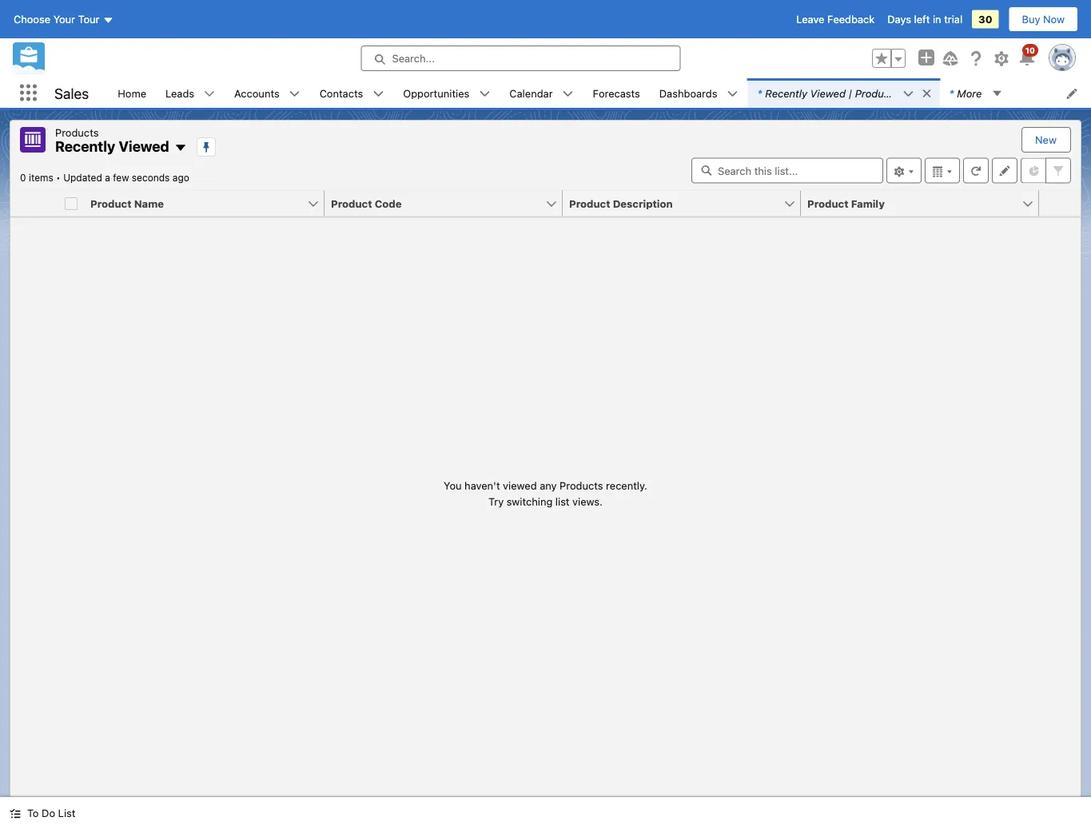 Task type: locate. For each thing, give the bounding box(es) containing it.
1 product from the left
[[90, 197, 131, 209]]

product code element
[[325, 191, 572, 217]]

name
[[134, 197, 164, 209]]

text default image for opportunities
[[479, 88, 490, 100]]

product down a
[[90, 197, 131, 209]]

product left description
[[569, 197, 610, 209]]

1 horizontal spatial viewed
[[810, 87, 846, 99]]

1 horizontal spatial products
[[560, 480, 603, 492]]

viewed up seconds
[[119, 138, 169, 155]]

0 horizontal spatial viewed
[[119, 138, 169, 155]]

text default image inside contacts 'list item'
[[373, 88, 384, 100]]

0 vertical spatial recently
[[765, 87, 807, 99]]

text default image for leads
[[204, 88, 215, 100]]

2 horizontal spatial products
[[855, 87, 899, 99]]

products down sales
[[55, 126, 99, 138]]

list containing home
[[108, 78, 1091, 108]]

4 product from the left
[[807, 197, 849, 209]]

status
[[444, 478, 647, 509]]

calendar link
[[500, 78, 562, 108]]

product name element
[[84, 191, 334, 217]]

list
[[555, 495, 570, 507]]

viewed
[[810, 87, 846, 99], [119, 138, 169, 155]]

text default image for calendar
[[562, 88, 574, 100]]

list
[[58, 808, 75, 820]]

switching
[[507, 495, 553, 507]]

buy now button
[[1009, 6, 1078, 32]]

text default image
[[992, 88, 1003, 99], [289, 88, 300, 100], [562, 88, 574, 100], [727, 88, 738, 100], [174, 142, 187, 154]]

product left family
[[807, 197, 849, 209]]

recently left |
[[765, 87, 807, 99]]

leads list item
[[156, 78, 225, 108]]

text default image inside calendar list item
[[562, 88, 574, 100]]

ago
[[172, 172, 189, 183]]

product for product code
[[331, 197, 372, 209]]

feedback
[[827, 13, 875, 25]]

home
[[118, 87, 146, 99]]

days left in trial
[[888, 13, 963, 25]]

left
[[914, 13, 930, 25]]

0 horizontal spatial products
[[55, 126, 99, 138]]

action element
[[1039, 191, 1081, 217]]

action image
[[1039, 191, 1081, 216]]

products inside you haven't viewed any products recently. try switching list views.
[[560, 480, 603, 492]]

product inside button
[[569, 197, 610, 209]]

•
[[56, 172, 61, 183]]

product family
[[807, 197, 885, 209]]

1 * from the left
[[757, 87, 762, 99]]

seconds
[[132, 172, 170, 183]]

1 horizontal spatial recently
[[765, 87, 807, 99]]

2 product from the left
[[331, 197, 372, 209]]

* for * more
[[949, 87, 954, 99]]

1 horizontal spatial *
[[949, 87, 954, 99]]

code
[[375, 197, 402, 209]]

recently up updated
[[55, 138, 115, 155]]

products up views.
[[560, 480, 603, 492]]

* right dashboards list item
[[757, 87, 762, 99]]

dashboards
[[659, 87, 717, 99]]

forecasts
[[593, 87, 640, 99]]

product description element
[[563, 191, 811, 217]]

you haven't viewed any products recently. try switching list views.
[[444, 480, 647, 507]]

0
[[20, 172, 26, 183]]

text default image for *
[[903, 88, 914, 100]]

text default image right more
[[992, 88, 1003, 99]]

product left the 'code'
[[331, 197, 372, 209]]

product code
[[331, 197, 402, 209]]

list item
[[748, 78, 940, 108]]

viewed left |
[[810, 87, 846, 99]]

text default image for contacts
[[373, 88, 384, 100]]

* inside list item
[[757, 87, 762, 99]]

text default image
[[921, 88, 933, 99], [204, 88, 215, 100], [373, 88, 384, 100], [479, 88, 490, 100], [903, 88, 914, 100], [10, 809, 21, 820]]

list item containing *
[[748, 78, 940, 108]]

10 button
[[1018, 44, 1038, 68]]

text default image inside opportunities list item
[[479, 88, 490, 100]]

you
[[444, 480, 462, 492]]

text default image inside leads "list item"
[[204, 88, 215, 100]]

0 vertical spatial products
[[855, 87, 899, 99]]

* left more
[[949, 87, 954, 99]]

forecasts link
[[583, 78, 650, 108]]

do
[[42, 808, 55, 820]]

accounts
[[234, 87, 280, 99]]

text default image for accounts
[[289, 88, 300, 100]]

list
[[108, 78, 1091, 108]]

None search field
[[692, 158, 883, 183]]

text default image right calendar
[[562, 88, 574, 100]]

product for product family
[[807, 197, 849, 209]]

leave feedback link
[[796, 13, 875, 25]]

product name
[[90, 197, 164, 209]]

text default image inside accounts list item
[[289, 88, 300, 100]]

text default image for dashboards
[[727, 88, 738, 100]]

new
[[1035, 134, 1057, 146]]

products
[[855, 87, 899, 99], [55, 126, 99, 138], [560, 480, 603, 492]]

few
[[113, 172, 129, 183]]

*
[[757, 87, 762, 99], [949, 87, 954, 99]]

0 items • updated a few seconds ago
[[20, 172, 189, 183]]

product
[[90, 197, 131, 209], [331, 197, 372, 209], [569, 197, 610, 209], [807, 197, 849, 209]]

text default image inside dashboards list item
[[727, 88, 738, 100]]

group
[[872, 49, 906, 68]]

products right |
[[855, 87, 899, 99]]

3 product from the left
[[569, 197, 610, 209]]

0 horizontal spatial *
[[757, 87, 762, 99]]

2 * from the left
[[949, 87, 954, 99]]

calendar
[[509, 87, 553, 99]]

recently
[[765, 87, 807, 99], [55, 138, 115, 155]]

text default image right accounts
[[289, 88, 300, 100]]

cell
[[58, 191, 84, 217]]

products inside list item
[[855, 87, 899, 99]]

opportunities list item
[[394, 78, 500, 108]]

recently viewed|products|list view element
[[10, 120, 1082, 798]]

2 vertical spatial products
[[560, 480, 603, 492]]

text default image right the dashboards
[[727, 88, 738, 100]]

0 vertical spatial viewed
[[810, 87, 846, 99]]

views.
[[572, 495, 603, 507]]

to
[[27, 808, 39, 820]]

1 vertical spatial recently
[[55, 138, 115, 155]]

leave feedback
[[796, 13, 875, 25]]

product name button
[[84, 191, 307, 216]]

recently inside list item
[[765, 87, 807, 99]]



Task type: describe. For each thing, give the bounding box(es) containing it.
trial
[[944, 13, 963, 25]]

30
[[979, 13, 993, 25]]

choose
[[14, 13, 50, 25]]

10
[[1025, 46, 1035, 55]]

now
[[1043, 13, 1065, 25]]

products for * recently viewed | products
[[855, 87, 899, 99]]

family
[[851, 197, 885, 209]]

to do list button
[[0, 798, 85, 830]]

|
[[849, 87, 852, 99]]

item number image
[[10, 191, 58, 216]]

more
[[957, 87, 982, 99]]

product for product name
[[90, 197, 131, 209]]

product family button
[[801, 191, 1022, 216]]

tour
[[78, 13, 100, 25]]

accounts link
[[225, 78, 289, 108]]

products for you haven't viewed any products recently. try switching list views.
[[560, 480, 603, 492]]

contacts list item
[[310, 78, 394, 108]]

leave
[[796, 13, 825, 25]]

recently viewed
[[55, 138, 169, 155]]

product description
[[569, 197, 673, 209]]

recently.
[[606, 480, 647, 492]]

leads
[[165, 87, 194, 99]]

text default image up ago
[[174, 142, 187, 154]]

leads link
[[156, 78, 204, 108]]

1 vertical spatial products
[[55, 126, 99, 138]]

search... button
[[361, 46, 681, 71]]

contacts
[[320, 87, 363, 99]]

1 vertical spatial viewed
[[119, 138, 169, 155]]

product code button
[[325, 191, 545, 216]]

updated
[[63, 172, 102, 183]]

dashboards list item
[[650, 78, 748, 108]]

haven't
[[465, 480, 500, 492]]

* for * recently viewed | products
[[757, 87, 762, 99]]

new button
[[1023, 128, 1070, 152]]

to do list
[[27, 808, 75, 820]]

contacts link
[[310, 78, 373, 108]]

a
[[105, 172, 110, 183]]

cell inside recently viewed|products|list view element
[[58, 191, 84, 217]]

choose your tour
[[14, 13, 100, 25]]

description
[[613, 197, 673, 209]]

your
[[53, 13, 75, 25]]

opportunities link
[[394, 78, 479, 108]]

Search Recently Viewed list view. search field
[[692, 158, 883, 183]]

days
[[888, 13, 911, 25]]

calendar list item
[[500, 78, 583, 108]]

sales
[[54, 85, 89, 102]]

buy now
[[1022, 13, 1065, 25]]

product description button
[[563, 191, 783, 216]]

any
[[540, 480, 557, 492]]

products image
[[20, 127, 46, 153]]

* recently viewed | products
[[757, 87, 899, 99]]

product family element
[[801, 191, 1049, 217]]

try
[[489, 495, 504, 507]]

search...
[[392, 52, 435, 64]]

item number element
[[10, 191, 58, 217]]

buy
[[1022, 13, 1040, 25]]

home link
[[108, 78, 156, 108]]

recently viewed status
[[20, 172, 63, 183]]

* more
[[949, 87, 982, 99]]

product for product description
[[569, 197, 610, 209]]

viewed
[[503, 480, 537, 492]]

dashboards link
[[650, 78, 727, 108]]

accounts list item
[[225, 78, 310, 108]]

status containing you haven't viewed any products recently.
[[444, 478, 647, 509]]

in
[[933, 13, 941, 25]]

opportunities
[[403, 87, 469, 99]]

text default image inside to do list button
[[10, 809, 21, 820]]

0 horizontal spatial recently
[[55, 138, 115, 155]]

items
[[29, 172, 53, 183]]

choose your tour button
[[13, 6, 115, 32]]



Task type: vqa. For each thing, say whether or not it's contained in the screenshot.
You Haven'T Viewed Any Products Recently. Try Switching List Views.
yes



